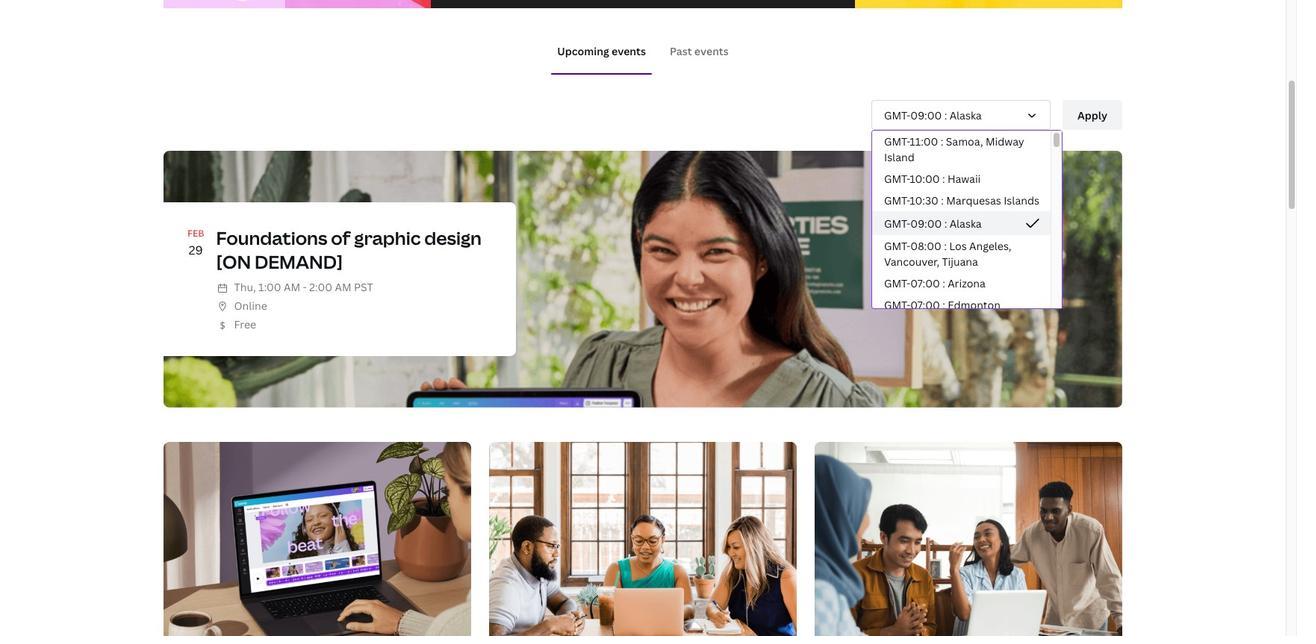 Task type: describe. For each thing, give the bounding box(es) containing it.
gmt-09:00 : alaska button
[[872, 100, 1051, 130]]

: left los
[[944, 239, 947, 253]]

gmt- inside option
[[884, 216, 911, 230]]

: right '10:30'
[[941, 193, 944, 208]]

gmt-10:00 : hawaii option
[[872, 168, 1051, 190]]

of
[[331, 226, 351, 250]]

graphic
[[354, 226, 421, 250]]

design
[[424, 226, 482, 250]]

past
[[670, 44, 692, 58]]

: inside "popup button"
[[944, 108, 947, 122]]

1:00
[[258, 280, 281, 294]]

gmt-07:00 : edmonton option
[[872, 294, 1051, 316]]

: left arizona
[[943, 276, 945, 291]]

29
[[189, 242, 203, 258]]

feb
[[187, 227, 204, 240]]

2 07:00 from the top
[[911, 298, 940, 312]]

islands
[[1004, 193, 1040, 208]]

island
[[884, 150, 915, 164]]

past events
[[670, 44, 729, 58]]

past events link
[[670, 44, 729, 58]]

: right '10:00'
[[942, 172, 945, 186]]

foundations of graphic design [on demand]
[[216, 226, 482, 274]]

samoa,
[[946, 134, 983, 149]]

2 gmt- from the top
[[884, 134, 910, 149]]

11:00
[[910, 134, 938, 149]]

: right 11:00
[[941, 134, 944, 149]]

gmt-09:00 : alaska inside gmt-09:00 : alaska option
[[884, 216, 982, 230]]

gmt-11:00 : samoa, midway island gmt-10:00 : hawaii gmt-10:30 : marquesas islands
[[884, 134, 1040, 208]]

4 gmt- from the top
[[884, 193, 910, 208]]

6 gmt- from the top
[[884, 239, 911, 253]]

alaska inside "popup button"
[[950, 108, 982, 122]]

feb 29
[[187, 227, 204, 258]]

angeles,
[[969, 239, 1011, 253]]

list box containing gmt-11:00 : samoa, midway island
[[872, 130, 1063, 316]]

2 am from the left
[[335, 280, 351, 294]]



Task type: vqa. For each thing, say whether or not it's contained in the screenshot.
new
no



Task type: locate. For each thing, give the bounding box(es) containing it.
alaska down gmt-10:30 : marquesas islands option
[[950, 216, 982, 230]]

09:00 inside "popup button"
[[911, 108, 942, 122]]

2 gmt-09:00 : alaska from the top
[[884, 216, 982, 230]]

los
[[949, 239, 967, 253]]

gmt- inside "popup button"
[[884, 108, 911, 122]]

events right past
[[694, 44, 729, 58]]

09:00
[[911, 108, 942, 122], [911, 216, 942, 230]]

0 vertical spatial 09:00
[[911, 108, 942, 122]]

marquesas
[[946, 193, 1001, 208]]

-
[[303, 280, 307, 294]]

: inside option
[[944, 216, 947, 230]]

:
[[944, 108, 947, 122], [941, 134, 944, 149], [942, 172, 945, 186], [941, 193, 944, 208], [944, 216, 947, 230], [944, 239, 947, 253], [943, 276, 945, 291], [943, 298, 945, 312]]

pst
[[354, 280, 373, 294]]

2 events from the left
[[694, 44, 729, 58]]

0 vertical spatial gmt-09:00 : alaska
[[884, 108, 982, 122]]

2:00
[[309, 280, 332, 294]]

gmt-09:00 : alaska option
[[872, 211, 1051, 235]]

1 07:00 from the top
[[911, 276, 940, 291]]

foundations
[[216, 226, 327, 250]]

: down gmt-10:30 : marquesas islands option
[[944, 216, 947, 230]]

gmt-11:00 : samoa, midway island option
[[872, 131, 1051, 168]]

09:00 inside option
[[911, 216, 942, 230]]

free
[[234, 317, 256, 331]]

08:00
[[911, 239, 942, 253]]

0 horizontal spatial events
[[612, 44, 646, 58]]

1 vertical spatial 09:00
[[911, 216, 942, 230]]

gmt-08:00 : los angeles, vancouver, tijuana option
[[872, 235, 1051, 273]]

gmt-
[[884, 108, 911, 122], [884, 134, 910, 149], [884, 172, 910, 186], [884, 193, 910, 208], [884, 216, 911, 230], [884, 239, 911, 253], [884, 276, 911, 291], [884, 298, 911, 312]]

1 vertical spatial 07:00
[[911, 298, 940, 312]]

events
[[612, 44, 646, 58], [694, 44, 729, 58]]

1 am from the left
[[284, 280, 300, 294]]

1 horizontal spatial events
[[694, 44, 729, 58]]

gmt-08:00 : los angeles, vancouver, tijuana gmt-07:00 : arizona gmt-07:00 : edmonton
[[884, 239, 1011, 312]]

1 vertical spatial gmt-09:00 : alaska
[[884, 216, 982, 230]]

demand]
[[255, 249, 343, 274]]

gmt-09:00 : alaska inside gmt-09:00 : alaska "popup button"
[[884, 108, 982, 122]]

am left pst
[[335, 280, 351, 294]]

gmt-07:00 : arizona option
[[872, 273, 1051, 294]]

alaska
[[950, 108, 982, 122], [950, 216, 982, 230]]

07:00 down vancouver,
[[911, 276, 940, 291]]

vancouver,
[[884, 255, 940, 269]]

gmt-09:00 : alaska up 11:00
[[884, 108, 982, 122]]

tijuana
[[942, 255, 978, 269]]

09:00 up 08:00
[[911, 216, 942, 230]]

thu,
[[234, 280, 256, 294]]

5 gmt- from the top
[[884, 216, 911, 230]]

0 horizontal spatial am
[[284, 280, 300, 294]]

hawaii
[[948, 172, 981, 186]]

1 gmt- from the top
[[884, 108, 911, 122]]

10:30
[[910, 193, 939, 208]]

events for past events
[[694, 44, 729, 58]]

gmt-10:30 : marquesas islands option
[[872, 190, 1051, 211]]

0 vertical spatial alaska
[[950, 108, 982, 122]]

upcoming
[[557, 44, 609, 58]]

1 events from the left
[[612, 44, 646, 58]]

am
[[284, 280, 300, 294], [335, 280, 351, 294]]

0 vertical spatial 07:00
[[911, 276, 940, 291]]

2 alaska from the top
[[950, 216, 982, 230]]

: up samoa,
[[944, 108, 947, 122]]

7 gmt- from the top
[[884, 276, 911, 291]]

events for upcoming events
[[612, 44, 646, 58]]

thu, 1:00 am - 2:00 am pst
[[234, 280, 373, 294]]

midway
[[986, 134, 1024, 149]]

edmonton
[[948, 298, 1001, 312]]

: down gmt-07:00 : arizona "option"
[[943, 298, 945, 312]]

2 09:00 from the top
[[911, 216, 942, 230]]

gmt-09:00 : alaska
[[884, 108, 982, 122], [884, 216, 982, 230]]

alaska up samoa,
[[950, 108, 982, 122]]

8 gmt- from the top
[[884, 298, 911, 312]]

3 gmt- from the top
[[884, 172, 910, 186]]

arizona
[[948, 276, 986, 291]]

events right upcoming
[[612, 44, 646, 58]]

07:00 down gmt-07:00 : arizona "option"
[[911, 298, 940, 312]]

07:00
[[911, 276, 940, 291], [911, 298, 940, 312]]

gmt-09:00 : alaska up 08:00
[[884, 216, 982, 230]]

1 vertical spatial alaska
[[950, 216, 982, 230]]

am left -
[[284, 280, 300, 294]]

1 horizontal spatial am
[[335, 280, 351, 294]]

list box
[[872, 130, 1063, 316]]

online
[[234, 298, 267, 313]]

[on
[[216, 249, 251, 274]]

10:00
[[910, 172, 940, 186]]

1 09:00 from the top
[[911, 108, 942, 122]]

upcoming events
[[557, 44, 646, 58]]

1 gmt-09:00 : alaska from the top
[[884, 108, 982, 122]]

09:00 up 11:00
[[911, 108, 942, 122]]

alaska inside option
[[950, 216, 982, 230]]

1 alaska from the top
[[950, 108, 982, 122]]



